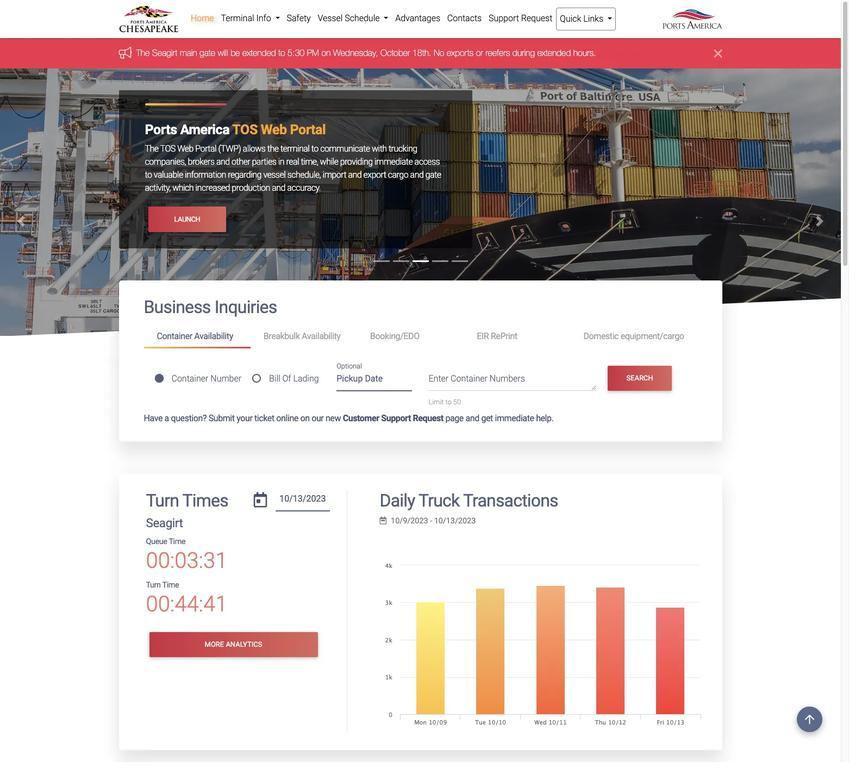 Task type: vqa. For each thing, say whether or not it's contained in the screenshot.
the top portal
yes



Task type: locate. For each thing, give the bounding box(es) containing it.
on right pm
[[322, 48, 331, 58]]

Optional text field
[[337, 370, 412, 392]]

the left main
[[136, 48, 150, 58]]

queue
[[146, 537, 167, 546]]

seagirt inside main content
[[146, 516, 183, 530]]

availability right breakbulk
[[302, 331, 341, 342]]

daily truck transactions
[[380, 490, 558, 511]]

1 vertical spatial support
[[381, 413, 411, 423]]

time
[[169, 537, 186, 546], [162, 581, 179, 590]]

to left "50"
[[446, 398, 452, 406]]

1 vertical spatial time
[[162, 581, 179, 590]]

in
[[278, 157, 284, 167]]

1 vertical spatial the
[[145, 144, 159, 154]]

information
[[185, 170, 226, 180]]

ports
[[145, 122, 177, 138]]

0 horizontal spatial tos
[[160, 144, 176, 154]]

get
[[481, 413, 493, 423]]

vessel
[[318, 13, 343, 23]]

1 vertical spatial portal
[[195, 144, 216, 154]]

turn up queue
[[146, 490, 179, 511]]

turn up 00:44:41 on the left bottom of the page
[[146, 581, 161, 590]]

the
[[136, 48, 150, 58], [145, 144, 159, 154]]

support up reefers
[[489, 13, 519, 23]]

domestic equipment/cargo link
[[571, 327, 697, 347]]

1 horizontal spatial immediate
[[495, 413, 534, 423]]

increased
[[195, 183, 230, 193]]

1 turn from the top
[[146, 490, 179, 511]]

request down limit
[[413, 413, 444, 423]]

1 vertical spatial seagirt
[[146, 516, 183, 530]]

gate left will
[[200, 48, 215, 58]]

our
[[312, 413, 324, 423]]

allows
[[243, 144, 266, 154]]

main content
[[111, 281, 731, 762]]

transactions
[[463, 490, 558, 511]]

schedule
[[345, 13, 380, 23]]

support right customer
[[381, 413, 411, 423]]

domestic equipment/cargo
[[584, 331, 684, 342]]

business
[[144, 297, 211, 318]]

availability down the business inquiries
[[194, 331, 233, 342]]

immediate inside main content
[[495, 413, 534, 423]]

reefers
[[486, 48, 510, 58]]

turn for turn times
[[146, 490, 179, 511]]

extended right the during
[[537, 48, 571, 58]]

tos
[[232, 122, 258, 138], [160, 144, 176, 154]]

0 vertical spatial the
[[136, 48, 150, 58]]

analytics
[[226, 641, 262, 649]]

and
[[216, 157, 230, 167], [348, 170, 362, 180], [410, 170, 424, 180], [272, 183, 285, 193], [466, 413, 480, 423]]

container availability link
[[144, 327, 251, 348]]

time inside queue time 00:03:31
[[169, 537, 186, 546]]

daily
[[380, 490, 415, 511]]

gate inside alert
[[200, 48, 215, 58]]

schedule,
[[287, 170, 321, 180]]

the inside the seagirt main gate will be extended to 5:30 pm on wednesday, october 18th.  no exports or reefers during extended hours. alert
[[136, 48, 150, 58]]

2 availability from the left
[[302, 331, 341, 342]]

immediate up cargo on the top left of page
[[375, 157, 413, 167]]

1 horizontal spatial portal
[[290, 122, 326, 138]]

turn inside turn time 00:44:41
[[146, 581, 161, 590]]

1 vertical spatial gate
[[426, 170, 441, 180]]

container
[[157, 331, 192, 342], [172, 373, 208, 384], [451, 374, 488, 384]]

seagirt inside alert
[[152, 48, 178, 58]]

breakbulk availability link
[[251, 327, 357, 347]]

0 horizontal spatial gate
[[200, 48, 215, 58]]

0 horizontal spatial immediate
[[375, 157, 413, 167]]

time up 00:44:41 on the left bottom of the page
[[162, 581, 179, 590]]

quick
[[560, 14, 581, 24]]

1 vertical spatial tos
[[160, 144, 176, 154]]

america
[[180, 122, 230, 138]]

immediate
[[375, 157, 413, 167], [495, 413, 534, 423]]

gate down access
[[426, 170, 441, 180]]

container for container availability
[[157, 331, 192, 342]]

container left number
[[172, 373, 208, 384]]

1 horizontal spatial availability
[[302, 331, 341, 342]]

eir reprint link
[[464, 327, 571, 347]]

access
[[415, 157, 440, 167]]

vessel schedule link
[[314, 8, 392, 29]]

bullhorn image
[[119, 47, 136, 59]]

to left 5:30 on the left
[[278, 48, 285, 58]]

the
[[267, 144, 279, 154]]

the inside the tos web portal (twp) allows the terminal to communicate with trucking companies,                         brokers and other parties in real time, while providing immediate access to valuable                         information regarding vessel schedule, import and export cargo and gate activity, which increased production and accuracy.
[[145, 144, 159, 154]]

or
[[476, 48, 483, 58]]

2 extended from the left
[[537, 48, 571, 58]]

time inside turn time 00:44:41
[[162, 581, 179, 590]]

time,
[[301, 157, 318, 167]]

0 horizontal spatial availability
[[194, 331, 233, 342]]

1 vertical spatial immediate
[[495, 413, 534, 423]]

ticket
[[254, 413, 274, 423]]

info
[[256, 13, 271, 23]]

extended right be
[[242, 48, 276, 58]]

support request link
[[485, 8, 556, 29]]

1 horizontal spatial tos
[[232, 122, 258, 138]]

1 horizontal spatial on
[[322, 48, 331, 58]]

seagirt left main
[[152, 48, 178, 58]]

10/9/2023
[[391, 517, 428, 526]]

support request
[[489, 13, 553, 23]]

portal inside the tos web portal (twp) allows the terminal to communicate with trucking companies,                         brokers and other parties in real time, while providing immediate access to valuable                         information regarding vessel schedule, import and export cargo and gate activity, which increased production and accuracy.
[[195, 144, 216, 154]]

to inside alert
[[278, 48, 285, 58]]

request left quick
[[521, 13, 553, 23]]

1 horizontal spatial extended
[[537, 48, 571, 58]]

0 horizontal spatial on
[[300, 413, 310, 423]]

None text field
[[276, 490, 330, 512]]

1 availability from the left
[[194, 331, 233, 342]]

have a question? submit your ticket online on our new customer support request page and get immediate help.
[[144, 413, 554, 423]]

terminal
[[221, 13, 254, 23]]

gate
[[200, 48, 215, 58], [426, 170, 441, 180]]

go to top image
[[797, 707, 823, 732]]

0 horizontal spatial support
[[381, 413, 411, 423]]

and down access
[[410, 170, 424, 180]]

availability
[[194, 331, 233, 342], [302, 331, 341, 342]]

1 horizontal spatial support
[[489, 13, 519, 23]]

0 vertical spatial time
[[169, 537, 186, 546]]

1 vertical spatial on
[[300, 413, 310, 423]]

0 horizontal spatial web
[[177, 144, 194, 154]]

gate inside the tos web portal (twp) allows the terminal to communicate with trucking companies,                         brokers and other parties in real time, while providing immediate access to valuable                         information regarding vessel schedule, import and export cargo and gate activity, which increased production and accuracy.
[[426, 170, 441, 180]]

portal up terminal at the left
[[290, 122, 326, 138]]

numbers
[[490, 374, 525, 384]]

and down (twp)
[[216, 157, 230, 167]]

the seagirt main gate will be extended to 5:30 pm on wednesday, october 18th.  no exports or reefers during extended hours. link
[[136, 48, 596, 58]]

breakbulk availability
[[264, 331, 341, 342]]

home link
[[187, 8, 218, 29]]

web up brokers
[[177, 144, 194, 154]]

calendar day image
[[254, 492, 267, 508]]

(twp)
[[218, 144, 241, 154]]

enter container numbers
[[429, 374, 525, 384]]

0 vertical spatial support
[[489, 13, 519, 23]]

0 vertical spatial turn
[[146, 490, 179, 511]]

web
[[261, 122, 287, 138], [177, 144, 194, 154]]

companies,
[[145, 157, 186, 167]]

vessel schedule
[[318, 13, 382, 23]]

and down providing
[[348, 170, 362, 180]]

the up companies,
[[145, 144, 159, 154]]

web up the
[[261, 122, 287, 138]]

regarding
[[228, 170, 262, 180]]

immediate right get at the bottom of the page
[[495, 413, 534, 423]]

1 horizontal spatial gate
[[426, 170, 441, 180]]

0 vertical spatial request
[[521, 13, 553, 23]]

1 vertical spatial request
[[413, 413, 444, 423]]

import
[[323, 170, 346, 180]]

0 vertical spatial portal
[[290, 122, 326, 138]]

hours.
[[574, 48, 596, 58]]

1 horizontal spatial web
[[261, 122, 287, 138]]

availability for breakbulk availability
[[302, 331, 341, 342]]

1 extended from the left
[[242, 48, 276, 58]]

0 vertical spatial on
[[322, 48, 331, 58]]

and down vessel
[[272, 183, 285, 193]]

0 horizontal spatial portal
[[195, 144, 216, 154]]

immediate inside the tos web portal (twp) allows the terminal to communicate with trucking companies,                         brokers and other parties in real time, while providing immediate access to valuable                         information regarding vessel schedule, import and export cargo and gate activity, which increased production and accuracy.
[[375, 157, 413, 167]]

availability for container availability
[[194, 331, 233, 342]]

trucking
[[389, 144, 417, 154]]

on left our
[[300, 413, 310, 423]]

0 vertical spatial gate
[[200, 48, 215, 58]]

search
[[627, 374, 653, 382]]

50
[[453, 398, 461, 406]]

0 vertical spatial immediate
[[375, 157, 413, 167]]

seagirt up queue
[[146, 516, 183, 530]]

support
[[489, 13, 519, 23], [381, 413, 411, 423]]

tos up companies,
[[160, 144, 176, 154]]

container down the "business" on the left top of the page
[[157, 331, 192, 342]]

0 vertical spatial seagirt
[[152, 48, 178, 58]]

terminal
[[281, 144, 310, 154]]

1 vertical spatial turn
[[146, 581, 161, 590]]

0 horizontal spatial extended
[[242, 48, 276, 58]]

time right queue
[[169, 537, 186, 546]]

2 turn from the top
[[146, 581, 161, 590]]

launch
[[174, 215, 200, 223]]

tos up allows
[[232, 122, 258, 138]]

portal up brokers
[[195, 144, 216, 154]]

extended
[[242, 48, 276, 58], [537, 48, 571, 58]]

portal
[[290, 122, 326, 138], [195, 144, 216, 154]]

1 vertical spatial web
[[177, 144, 194, 154]]

the for the tos web portal (twp) allows the terminal to communicate with trucking companies,                         brokers and other parties in real time, while providing immediate access to valuable                         information regarding vessel schedule, import and export cargo and gate activity, which increased production and accuracy.
[[145, 144, 159, 154]]

eir reprint
[[477, 331, 518, 342]]

while
[[320, 157, 338, 167]]

main content containing 00:03:31
[[111, 281, 731, 762]]

activity,
[[145, 183, 171, 193]]

0 horizontal spatial request
[[413, 413, 444, 423]]



Task type: describe. For each thing, give the bounding box(es) containing it.
web inside the tos web portal (twp) allows the terminal to communicate with trucking companies,                         brokers and other parties in real time, while providing immediate access to valuable                         information regarding vessel schedule, import and export cargo and gate activity, which increased production and accuracy.
[[177, 144, 194, 154]]

customer
[[343, 413, 379, 423]]

domestic
[[584, 331, 619, 342]]

none text field inside main content
[[276, 490, 330, 512]]

times
[[182, 490, 228, 511]]

container up "50"
[[451, 374, 488, 384]]

container for container number
[[172, 373, 208, 384]]

turn for turn time 00:44:41
[[146, 581, 161, 590]]

-
[[430, 517, 432, 526]]

to up time,
[[311, 144, 318, 154]]

limit to 50
[[429, 398, 461, 406]]

wednesday,
[[333, 48, 378, 58]]

parties
[[252, 157, 276, 167]]

Enter Container Numbers text field
[[429, 373, 597, 391]]

more analytics link
[[149, 632, 318, 658]]

lading
[[293, 373, 319, 384]]

contacts link
[[444, 8, 485, 29]]

inquiries
[[215, 297, 277, 318]]

close image
[[714, 47, 722, 60]]

cargo
[[388, 170, 408, 180]]

tos inside the tos web portal (twp) allows the terminal to communicate with trucking companies,                         brokers and other parties in real time, while providing immediate access to valuable                         information regarding vessel schedule, import and export cargo and gate activity, which increased production and accuracy.
[[160, 144, 176, 154]]

will
[[218, 48, 228, 58]]

equipment/cargo
[[621, 331, 684, 342]]

customer support request link
[[343, 413, 444, 423]]

with
[[372, 144, 387, 154]]

10/13/2023
[[434, 517, 476, 526]]

the for the seagirt main gate will be extended to 5:30 pm on wednesday, october 18th.  no exports or reefers during extended hours.
[[136, 48, 150, 58]]

on inside alert
[[322, 48, 331, 58]]

links
[[584, 14, 604, 24]]

of
[[282, 373, 291, 384]]

main
[[180, 48, 197, 58]]

accuracy.
[[287, 183, 321, 193]]

enter
[[429, 374, 449, 384]]

on inside main content
[[300, 413, 310, 423]]

new
[[326, 413, 341, 423]]

valuable
[[154, 170, 183, 180]]

queue time 00:03:31
[[146, 537, 227, 574]]

10/9/2023 - 10/13/2023
[[391, 517, 476, 526]]

submit
[[209, 413, 235, 423]]

quick links
[[560, 14, 606, 24]]

communicate
[[320, 144, 370, 154]]

have
[[144, 413, 163, 423]]

turn times
[[146, 490, 228, 511]]

exports
[[447, 48, 474, 58]]

time for 00:44:41
[[162, 581, 179, 590]]

terminal info link
[[218, 8, 283, 29]]

truck
[[419, 490, 460, 511]]

0 vertical spatial tos
[[232, 122, 258, 138]]

the tos web portal (twp) allows the terminal to communicate with trucking companies,                         brokers and other parties in real time, while providing immediate access to valuable                         information regarding vessel schedule, import and export cargo and gate activity, which increased production and accuracy.
[[145, 144, 441, 193]]

page
[[446, 413, 464, 423]]

bill
[[269, 373, 280, 384]]

booking/edo
[[370, 331, 420, 342]]

reprint
[[491, 331, 518, 342]]

to up activity,
[[145, 170, 152, 180]]

tos web portal image
[[0, 69, 841, 432]]

your
[[237, 413, 253, 423]]

breakbulk
[[264, 331, 300, 342]]

terminal info
[[221, 13, 273, 23]]

calendar week image
[[380, 517, 387, 525]]

bill of lading
[[269, 373, 319, 384]]

no
[[434, 48, 444, 58]]

which
[[172, 183, 194, 193]]

00:44:41
[[146, 592, 227, 617]]

18th.
[[413, 48, 431, 58]]

00:03:31
[[146, 548, 227, 574]]

request inside main content
[[413, 413, 444, 423]]

eir
[[477, 331, 489, 342]]

contacts
[[447, 13, 482, 23]]

launch link
[[148, 207, 226, 232]]

turn time 00:44:41
[[146, 581, 227, 617]]

1 horizontal spatial request
[[521, 13, 553, 23]]

online
[[276, 413, 298, 423]]

advantages link
[[392, 8, 444, 29]]

safety link
[[283, 8, 314, 29]]

container availability
[[157, 331, 233, 342]]

time for 00:03:31
[[169, 537, 186, 546]]

number
[[211, 373, 241, 384]]

booking/edo link
[[357, 327, 464, 347]]

during
[[513, 48, 535, 58]]

and left get at the bottom of the page
[[466, 413, 480, 423]]

pm
[[307, 48, 319, 58]]

optional
[[337, 362, 362, 370]]

production
[[232, 183, 270, 193]]

help.
[[536, 413, 554, 423]]

more
[[205, 641, 224, 649]]

the seagirt main gate will be extended to 5:30 pm on wednesday, october 18th.  no exports or reefers during extended hours.
[[136, 48, 596, 58]]

brokers
[[188, 157, 215, 167]]

the seagirt main gate will be extended to 5:30 pm on wednesday, october 18th.  no exports or reefers during extended hours. alert
[[0, 38, 841, 69]]

other
[[232, 157, 250, 167]]

0 vertical spatial web
[[261, 122, 287, 138]]



